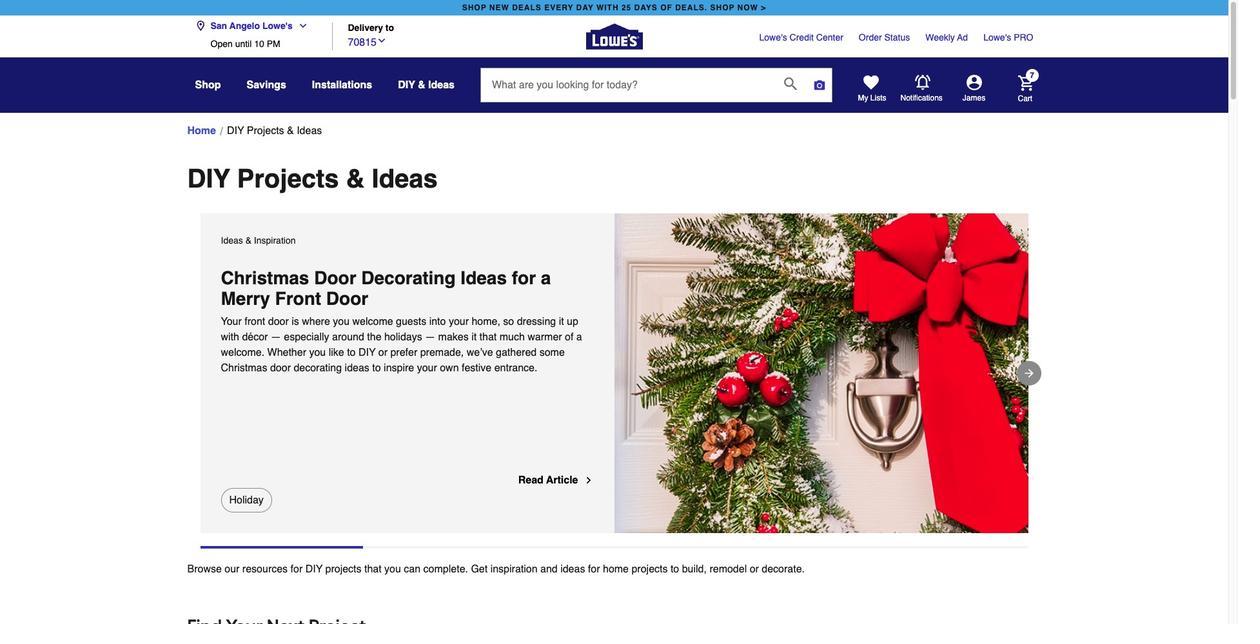 Task type: locate. For each thing, give the bounding box(es) containing it.
it left up
[[559, 316, 564, 328]]

lowe's left pro
[[984, 32, 1012, 43]]

that inside your front door is where you welcome guests into your home, so dressing it up with décor — especially around the holidays — makes it that much warmer of a welcome. whether you like to diy or prefer premade, we've gathered some christmas door decorating ideas to inspire your own festive entrance.
[[480, 332, 497, 343]]

0 vertical spatial that
[[480, 332, 497, 343]]

0 horizontal spatial shop
[[462, 3, 487, 12]]

that left can
[[365, 564, 382, 576]]

it up we've
[[472, 332, 477, 343]]

a inside your front door is where you welcome guests into your home, so dressing it up with décor — especially around the holidays — makes it that much warmer of a welcome. whether you like to diy or prefer premade, we've gathered some christmas door decorating ideas to inspire your own festive entrance.
[[577, 332, 583, 343]]

or down the
[[379, 347, 388, 359]]

that
[[480, 332, 497, 343], [365, 564, 382, 576]]

0 vertical spatial or
[[379, 347, 388, 359]]

to
[[386, 23, 394, 33], [347, 347, 356, 359], [373, 363, 381, 374], [671, 564, 680, 576]]

christmas down ideas & inspiration
[[221, 268, 309, 288]]

2 — from the left
[[425, 332, 436, 343]]

2 horizontal spatial for
[[588, 564, 600, 576]]

1 — from the left
[[271, 332, 281, 343]]

a right of
[[577, 332, 583, 343]]

—
[[271, 332, 281, 343], [425, 332, 436, 343]]

inspire
[[384, 363, 414, 374]]

order
[[859, 32, 883, 43]]

0 horizontal spatial lowe's
[[263, 21, 293, 31]]

1 horizontal spatial —
[[425, 332, 436, 343]]

resources
[[243, 564, 288, 576]]

you up decorating
[[309, 347, 326, 359]]

1 vertical spatial your
[[417, 363, 437, 374]]

0 horizontal spatial projects
[[326, 564, 362, 576]]

1 horizontal spatial a
[[577, 332, 583, 343]]

christmas
[[221, 268, 309, 288], [221, 363, 267, 374]]

door down "whether"
[[270, 363, 291, 374]]

1 horizontal spatial you
[[333, 316, 350, 328]]

home
[[603, 564, 629, 576]]

ideas down around
[[345, 363, 370, 374]]

0 vertical spatial christmas
[[221, 268, 309, 288]]

diy projects & ideas
[[227, 125, 322, 137], [187, 164, 438, 194]]

1 shop from the left
[[462, 3, 487, 12]]

for up dressing
[[512, 268, 536, 288]]

0 horizontal spatial your
[[417, 363, 437, 374]]

1 horizontal spatial lowe's
[[760, 32, 788, 43]]

weekly ad link
[[926, 31, 969, 44]]

lowe's for lowe's pro
[[984, 32, 1012, 43]]

read article
[[519, 475, 579, 487]]

0 vertical spatial a
[[541, 268, 551, 288]]

camera image
[[814, 79, 827, 92]]

0 vertical spatial your
[[449, 316, 469, 328]]

0 horizontal spatial or
[[379, 347, 388, 359]]

1 horizontal spatial projects
[[632, 564, 668, 576]]

your down the premade,
[[417, 363, 437, 374]]

2 christmas from the top
[[221, 363, 267, 374]]

deals
[[512, 3, 542, 12]]

0 horizontal spatial that
[[365, 564, 382, 576]]

ad
[[958, 32, 969, 43]]

0 vertical spatial ideas
[[345, 363, 370, 374]]

projects
[[326, 564, 362, 576], [632, 564, 668, 576]]

1 vertical spatial a
[[577, 332, 583, 343]]

diy projects & ideas button
[[227, 123, 322, 139]]

delivery
[[348, 23, 383, 33]]

2 vertical spatial you
[[385, 564, 401, 576]]

home,
[[472, 316, 501, 328]]

where
[[302, 316, 330, 328]]

1 vertical spatial you
[[309, 347, 326, 359]]

ideas
[[345, 363, 370, 374], [561, 564, 586, 576]]

0 vertical spatial door
[[268, 316, 289, 328]]

a
[[541, 268, 551, 288], [577, 332, 583, 343]]

to right like
[[347, 347, 356, 359]]

diy & ideas
[[398, 79, 455, 91]]

notifications
[[901, 93, 943, 102]]

some
[[540, 347, 565, 359]]

0 vertical spatial projects
[[247, 125, 284, 137]]

0 horizontal spatial you
[[309, 347, 326, 359]]

decorating
[[294, 363, 342, 374]]

scrollbar
[[200, 547, 363, 549]]

we've
[[467, 347, 493, 359]]

up
[[567, 316, 579, 328]]

lowe's home improvement notification center image
[[915, 75, 931, 90]]

lowe's
[[263, 21, 293, 31], [760, 32, 788, 43], [984, 32, 1012, 43]]

1 vertical spatial it
[[472, 332, 477, 343]]

70815
[[348, 36, 377, 48]]

into
[[430, 316, 446, 328]]

None search field
[[481, 68, 833, 114]]

san
[[211, 21, 227, 31]]

around
[[332, 332, 364, 343]]

ideas right and
[[561, 564, 586, 576]]

1 horizontal spatial ideas
[[561, 564, 586, 576]]

1 horizontal spatial shop
[[711, 3, 735, 12]]

remodel
[[710, 564, 747, 576]]

door
[[268, 316, 289, 328], [270, 363, 291, 374]]

door left is on the left bottom of the page
[[268, 316, 289, 328]]

1 christmas from the top
[[221, 268, 309, 288]]

1 horizontal spatial it
[[559, 316, 564, 328]]

diy projects & ideas down 'savings'
[[227, 125, 322, 137]]

for left home
[[588, 564, 600, 576]]

a up dressing
[[541, 268, 551, 288]]

1 horizontal spatial for
[[512, 268, 536, 288]]

2 horizontal spatial you
[[385, 564, 401, 576]]

0 horizontal spatial —
[[271, 332, 281, 343]]

— down into
[[425, 332, 436, 343]]

1 horizontal spatial or
[[750, 564, 759, 576]]

ideas & inspiration
[[221, 236, 296, 246]]

browse our resources for diy projects that you can complete. get inspiration and ideas for home projects to build, remodel or decorate.
[[187, 564, 805, 576]]

shop left new
[[462, 3, 487, 12]]

your
[[221, 316, 242, 328]]

0 horizontal spatial it
[[472, 332, 477, 343]]

dressing
[[517, 316, 556, 328]]

that down home, in the bottom left of the page
[[480, 332, 497, 343]]

1 vertical spatial projects
[[237, 164, 339, 194]]

0 vertical spatial you
[[333, 316, 350, 328]]

christmas inside your front door is where you welcome guests into your home, so dressing it up with décor — especially around the holidays — makes it that much warmer of a welcome. whether you like to diy or prefer premade, we've gathered some christmas door decorating ideas to inspire your own festive entrance.
[[221, 363, 267, 374]]

1 vertical spatial that
[[365, 564, 382, 576]]

lowe's left credit on the right of page
[[760, 32, 788, 43]]

it
[[559, 316, 564, 328], [472, 332, 477, 343]]

0 horizontal spatial ideas
[[345, 363, 370, 374]]

days
[[635, 3, 658, 12]]

james button
[[944, 75, 1006, 103]]

25
[[622, 3, 632, 12]]

projects
[[247, 125, 284, 137], [237, 164, 339, 194]]

lowe's home improvement cart image
[[1019, 75, 1034, 91]]

1 vertical spatial christmas
[[221, 363, 267, 374]]

or right remodel
[[750, 564, 759, 576]]

1 horizontal spatial that
[[480, 332, 497, 343]]

guests
[[396, 316, 427, 328]]

pm
[[267, 39, 280, 49]]

lowe's pro link
[[984, 31, 1034, 44]]

your up makes
[[449, 316, 469, 328]]

0 vertical spatial diy projects & ideas
[[227, 125, 322, 137]]

is
[[292, 316, 299, 328]]

70815 button
[[348, 33, 387, 50]]

ideas inside christmas door decorating ideas for a merry front door
[[461, 268, 507, 288]]

projects down diy projects & ideas button
[[237, 164, 339, 194]]

credit
[[790, 32, 814, 43]]

diy projects & ideas down diy projects & ideas button
[[187, 164, 438, 194]]

diy
[[398, 79, 415, 91], [227, 125, 244, 137], [187, 164, 230, 194], [359, 347, 376, 359], [306, 564, 323, 576]]

lowe's pro
[[984, 32, 1034, 43]]

front
[[275, 288, 321, 309]]

decorating
[[362, 268, 456, 288]]

you left can
[[385, 564, 401, 576]]

1 projects from the left
[[326, 564, 362, 576]]

&
[[418, 79, 426, 91], [287, 125, 294, 137], [346, 164, 365, 194], [246, 236, 252, 246]]

for right resources
[[291, 564, 303, 576]]

projects down savings button
[[247, 125, 284, 137]]

diy & ideas button
[[398, 74, 455, 97]]

1 horizontal spatial your
[[449, 316, 469, 328]]

ideas
[[429, 79, 455, 91], [297, 125, 322, 137], [372, 164, 438, 194], [221, 236, 243, 246], [461, 268, 507, 288]]

for inside christmas door decorating ideas for a merry front door
[[512, 268, 536, 288]]

Search Query text field
[[481, 68, 774, 102]]

your
[[449, 316, 469, 328], [417, 363, 437, 374]]

for
[[512, 268, 536, 288], [291, 564, 303, 576], [588, 564, 600, 576]]

weekly
[[926, 32, 956, 43]]

christmas down the welcome.
[[221, 363, 267, 374]]

lowe's up "pm"
[[263, 21, 293, 31]]

— up "whether"
[[271, 332, 281, 343]]

0 horizontal spatial a
[[541, 268, 551, 288]]

the
[[367, 332, 382, 343]]

shop new deals every day with 25 days of deals. shop now >
[[462, 3, 767, 12]]

of
[[661, 3, 673, 12]]

installations
[[312, 79, 372, 91]]

you up around
[[333, 316, 350, 328]]

2 horizontal spatial lowe's
[[984, 32, 1012, 43]]

ideas inside your front door is where you welcome guests into your home, so dressing it up with décor — especially around the holidays — makes it that much warmer of a welcome. whether you like to diy or prefer premade, we've gathered some christmas door decorating ideas to inspire your own festive entrance.
[[345, 363, 370, 374]]

complete.
[[424, 564, 468, 576]]

shop left now
[[711, 3, 735, 12]]

now
[[738, 3, 759, 12]]

welcome
[[353, 316, 393, 328]]



Task type: vqa. For each thing, say whether or not it's contained in the screenshot.
white
no



Task type: describe. For each thing, give the bounding box(es) containing it.
prefer
[[391, 347, 418, 359]]

home link
[[187, 123, 216, 139]]

status
[[885, 32, 911, 43]]

door up where
[[314, 268, 357, 288]]

cart
[[1019, 94, 1033, 103]]

a inside christmas door decorating ideas for a merry front door
[[541, 268, 551, 288]]

my lists link
[[859, 75, 887, 103]]

chevron right image
[[584, 476, 594, 486]]

to up chevron down image
[[386, 23, 394, 33]]

holidays
[[385, 332, 422, 343]]

find your next project heading
[[187, 614, 1042, 625]]

lowe's inside button
[[263, 21, 293, 31]]

our
[[225, 564, 240, 576]]

2 projects from the left
[[632, 564, 668, 576]]

like
[[329, 347, 344, 359]]

lowe's home improvement lists image
[[864, 75, 879, 90]]

lowe's for lowe's credit center
[[760, 32, 788, 43]]

entrance.
[[495, 363, 538, 374]]

projects inside button
[[247, 125, 284, 137]]

welcome.
[[221, 347, 265, 359]]

christmas door decorating ideas for a merry front door link
[[221, 268, 594, 309]]

to left build,
[[671, 564, 680, 576]]

so
[[504, 316, 514, 328]]

arrow right image
[[1023, 367, 1036, 380]]

1 vertical spatial or
[[750, 564, 759, 576]]

10
[[254, 39, 264, 49]]

my
[[859, 94, 869, 103]]

chevron down image
[[377, 35, 387, 46]]

shop
[[195, 79, 221, 91]]

inspiration
[[254, 236, 296, 246]]

lowe's home improvement logo image
[[586, 8, 643, 65]]

order status
[[859, 32, 911, 43]]

savings
[[247, 79, 286, 91]]

browse
[[187, 564, 222, 576]]

whether
[[267, 347, 307, 359]]

0 horizontal spatial for
[[291, 564, 303, 576]]

open
[[211, 39, 233, 49]]

with
[[221, 332, 239, 343]]

1 vertical spatial door
[[270, 363, 291, 374]]

article
[[547, 475, 579, 487]]

merry
[[221, 288, 270, 309]]

until
[[235, 39, 252, 49]]

0 vertical spatial it
[[559, 316, 564, 328]]

open until 10 pm
[[211, 39, 280, 49]]

or inside your front door is where you welcome guests into your home, so dressing it up with décor — especially around the holidays — makes it that much warmer of a welcome. whether you like to diy or prefer premade, we've gathered some christmas door decorating ideas to inspire your own festive entrance.
[[379, 347, 388, 359]]

home
[[187, 125, 216, 137]]

décor
[[242, 332, 268, 343]]

christmas inside christmas door decorating ideas for a merry front door
[[221, 268, 309, 288]]

james
[[963, 94, 986, 103]]

read
[[519, 475, 544, 487]]

weekly ad
[[926, 32, 969, 43]]

chevron down image
[[293, 21, 308, 31]]

door up welcome
[[326, 288, 369, 309]]

shop button
[[195, 74, 221, 97]]

makes
[[439, 332, 469, 343]]

delivery to
[[348, 23, 394, 33]]

own
[[440, 363, 459, 374]]

lists
[[871, 94, 887, 103]]

front
[[245, 316, 265, 328]]

a snowy evergreen wreath with pinecones, apples, berries and an offset red bow on a white door. image
[[615, 214, 1029, 534]]

location image
[[195, 21, 206, 31]]

lowe's credit center link
[[760, 31, 844, 44]]

of
[[565, 332, 574, 343]]

decorate.
[[762, 564, 805, 576]]

savings button
[[247, 74, 286, 97]]

lowe's credit center
[[760, 32, 844, 43]]

1 vertical spatial ideas
[[561, 564, 586, 576]]

new
[[490, 3, 510, 12]]

my lists
[[859, 94, 887, 103]]

your front door is where you welcome guests into your home, so dressing it up with décor — especially around the holidays — makes it that much warmer of a welcome. whether you like to diy or prefer premade, we've gathered some christmas door decorating ideas to inspire your own festive entrance.
[[221, 316, 583, 374]]

pro
[[1014, 32, 1034, 43]]

premade,
[[421, 347, 464, 359]]

installations button
[[312, 74, 372, 97]]

san angelo lowe's
[[211, 21, 293, 31]]

especially
[[284, 332, 329, 343]]

to left the inspire
[[373, 363, 381, 374]]

every
[[545, 3, 574, 12]]

shop new deals every day with 25 days of deals. shop now > link
[[460, 0, 769, 15]]

with
[[597, 3, 619, 12]]

holiday
[[229, 495, 264, 507]]

7
[[1031, 71, 1035, 80]]

warmer
[[528, 332, 562, 343]]

search image
[[785, 77, 798, 90]]

2 shop from the left
[[711, 3, 735, 12]]

1 vertical spatial diy projects & ideas
[[187, 164, 438, 194]]

christmas door decorating ideas for a merry front door
[[221, 268, 556, 309]]

deals.
[[676, 3, 708, 12]]

angelo
[[230, 21, 260, 31]]

can
[[404, 564, 421, 576]]

build,
[[683, 564, 707, 576]]

much
[[500, 332, 525, 343]]

san angelo lowe's button
[[195, 13, 313, 39]]

diy inside your front door is where you welcome guests into your home, so dressing it up with décor — especially around the holidays — makes it that much warmer of a welcome. whether you like to diy or prefer premade, we've gathered some christmas door decorating ideas to inspire your own festive entrance.
[[359, 347, 376, 359]]

center
[[817, 32, 844, 43]]

festive
[[462, 363, 492, 374]]

get
[[471, 564, 488, 576]]



